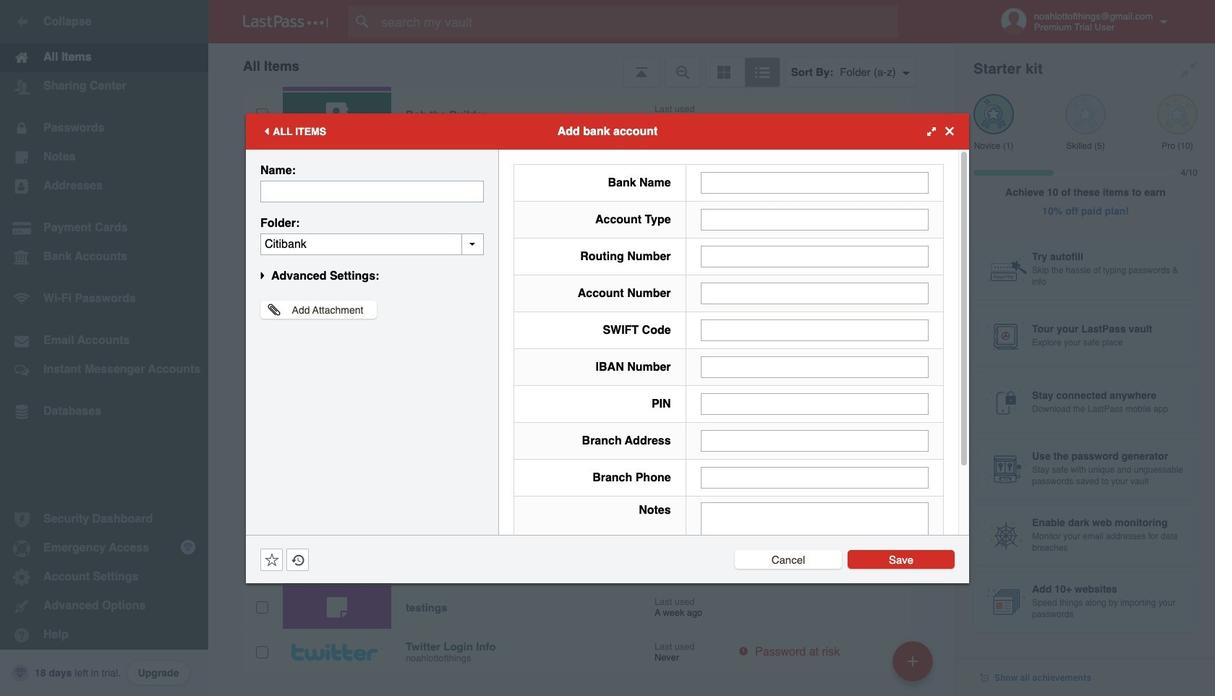 Task type: locate. For each thing, give the bounding box(es) containing it.
lastpass image
[[243, 15, 328, 28]]

None text field
[[701, 172, 929, 194], [260, 181, 484, 202], [701, 283, 929, 304], [701, 356, 929, 378], [701, 393, 929, 415], [701, 502, 929, 592], [701, 172, 929, 194], [260, 181, 484, 202], [701, 283, 929, 304], [701, 356, 929, 378], [701, 393, 929, 415], [701, 502, 929, 592]]

search my vault text field
[[349, 6, 927, 38]]

new item image
[[908, 657, 918, 667]]

dialog
[[246, 113, 970, 602]]

new item navigation
[[888, 637, 942, 697]]

None text field
[[701, 209, 929, 230], [260, 233, 484, 255], [701, 246, 929, 267], [701, 319, 929, 341], [701, 430, 929, 452], [701, 467, 929, 489], [701, 209, 929, 230], [260, 233, 484, 255], [701, 246, 929, 267], [701, 319, 929, 341], [701, 430, 929, 452], [701, 467, 929, 489]]

main navigation navigation
[[0, 0, 208, 697]]



Task type: describe. For each thing, give the bounding box(es) containing it.
vault options navigation
[[208, 43, 957, 87]]

Search search field
[[349, 6, 927, 38]]



